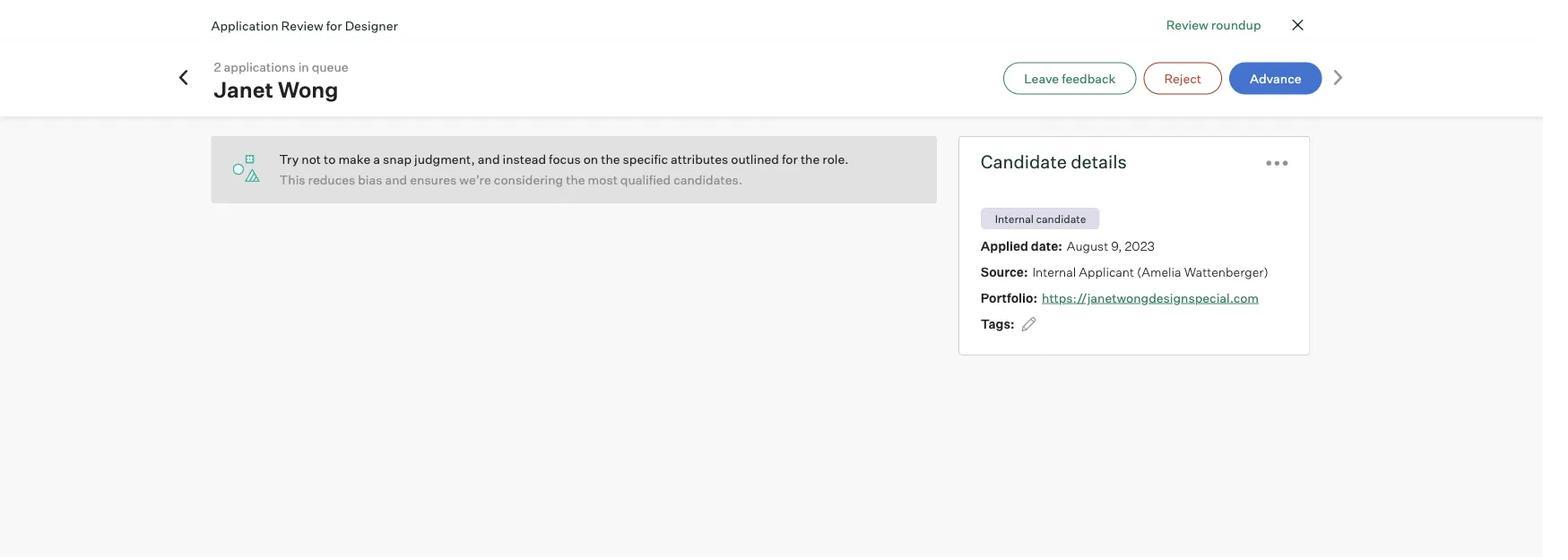 Task type: describe. For each thing, give the bounding box(es) containing it.
0 horizontal spatial review
[[281, 17, 323, 33]]

feedback
[[1062, 70, 1116, 86]]

august
[[1067, 238, 1109, 254]]

janet wong link
[[214, 76, 356, 103]]

in
[[298, 59, 309, 75]]

attributes
[[671, 152, 728, 167]]

specific
[[623, 152, 668, 167]]

try not to make a snap judgment, and instead focus on the specific attributes outlined for the role. this reduces bias and ensures we're considering the most qualified candidates.
[[279, 152, 849, 188]]

wong
[[278, 76, 339, 103]]

add a candidate tag image
[[1022, 317, 1036, 332]]

0 horizontal spatial and
[[385, 172, 407, 188]]

review roundup link
[[1167, 15, 1261, 34]]

date:
[[1031, 238, 1063, 254]]

leave feedback
[[1024, 70, 1116, 86]]

leave feedback button
[[1004, 62, 1137, 95]]

we're
[[460, 172, 491, 188]]

applied date: august 9, 2023
[[981, 238, 1155, 254]]

next element
[[1330, 69, 1348, 88]]

1 horizontal spatial the
[[601, 152, 620, 167]]

considering
[[494, 172, 563, 188]]

2 horizontal spatial the
[[801, 152, 820, 167]]

tags:
[[981, 316, 1015, 332]]

details
[[1071, 151, 1127, 173]]

candidates.
[[674, 172, 743, 188]]

ensures
[[410, 172, 457, 188]]

applied
[[981, 238, 1029, 254]]

leave
[[1024, 70, 1059, 86]]

queue
[[312, 59, 348, 75]]

1 horizontal spatial review
[[1167, 17, 1209, 32]]

reduces
[[308, 172, 355, 188]]

review roundup
[[1167, 17, 1261, 32]]

source: internal applicant (amelia wattenberger)
[[981, 264, 1269, 280]]

a
[[373, 152, 380, 167]]

0 horizontal spatial for
[[326, 17, 342, 33]]

role.
[[823, 152, 849, 167]]

previous image
[[174, 69, 192, 87]]

advance
[[1250, 70, 1302, 86]]

portfolio:
[[981, 290, 1038, 306]]

instead
[[503, 152, 546, 167]]

to
[[324, 152, 336, 167]]

outlined
[[731, 152, 779, 167]]

2023
[[1125, 238, 1155, 254]]

portfolio: https://janetwongdesignspecial.com
[[981, 290, 1259, 306]]

https://janetwongdesignspecial.com link
[[1042, 290, 1259, 306]]

candidate
[[1036, 212, 1086, 226]]

close image
[[1287, 14, 1309, 36]]

on
[[584, 152, 598, 167]]

wattenberger)
[[1184, 264, 1269, 280]]

internal candidate
[[995, 212, 1086, 226]]



Task type: locate. For each thing, give the bounding box(es) containing it.
this
[[279, 172, 305, 188]]

reject button
[[1144, 62, 1222, 95]]

0 horizontal spatial the
[[566, 172, 585, 188]]

bias
[[358, 172, 382, 188]]

candidate details
[[981, 151, 1127, 173]]

applications
[[224, 59, 296, 75]]

the left role.
[[801, 152, 820, 167]]

and down snap
[[385, 172, 407, 188]]

0 vertical spatial and
[[478, 152, 500, 167]]

application review for designer
[[211, 17, 398, 33]]

previous element
[[174, 69, 192, 88]]

2 applications in queue janet wong
[[214, 59, 348, 103]]

9,
[[1111, 238, 1122, 254]]

for right outlined
[[782, 152, 798, 167]]

qualified
[[620, 172, 671, 188]]

review left roundup
[[1167, 17, 1209, 32]]

0 vertical spatial for
[[326, 17, 342, 33]]

review up the in
[[281, 17, 323, 33]]

focus
[[549, 152, 581, 167]]

for
[[326, 17, 342, 33], [782, 152, 798, 167]]

(amelia
[[1137, 264, 1182, 280]]

2
[[214, 59, 221, 75]]

1 vertical spatial internal
[[1033, 264, 1076, 280]]

applicant
[[1079, 264, 1135, 280]]

internal down date:
[[1033, 264, 1076, 280]]

internal up applied on the top of page
[[995, 212, 1034, 226]]

the right on
[[601, 152, 620, 167]]

source:
[[981, 264, 1028, 280]]

try
[[279, 152, 299, 167]]

and
[[478, 152, 500, 167], [385, 172, 407, 188]]

review
[[1167, 17, 1209, 32], [281, 17, 323, 33]]

candidate actions image
[[1267, 161, 1288, 166]]

internal
[[995, 212, 1034, 226], [1033, 264, 1076, 280]]

candidate
[[981, 151, 1067, 173]]

1 vertical spatial for
[[782, 152, 798, 167]]

candidate actions element
[[1267, 146, 1288, 178]]

the
[[601, 152, 620, 167], [801, 152, 820, 167], [566, 172, 585, 188]]

for inside try not to make a snap judgment, and instead focus on the specific attributes outlined for the role. this reduces bias and ensures we're considering the most qualified candidates.
[[782, 152, 798, 167]]

judgment,
[[414, 152, 475, 167]]

snap
[[383, 152, 412, 167]]

0 vertical spatial internal
[[995, 212, 1034, 226]]

application
[[211, 17, 279, 33]]

and up we're
[[478, 152, 500, 167]]

roundup
[[1211, 17, 1261, 32]]

designer
[[345, 17, 398, 33]]

not
[[302, 152, 321, 167]]

the down focus
[[566, 172, 585, 188]]

1 horizontal spatial and
[[478, 152, 500, 167]]

janet
[[214, 76, 273, 103]]

advance button
[[1230, 62, 1322, 95]]

most
[[588, 172, 618, 188]]

reject
[[1165, 70, 1202, 86]]

1 horizontal spatial for
[[782, 152, 798, 167]]

for left the designer
[[326, 17, 342, 33]]

1 vertical spatial and
[[385, 172, 407, 188]]

make
[[338, 152, 371, 167]]

https://janetwongdesignspecial.com
[[1042, 290, 1259, 306]]



Task type: vqa. For each thing, say whether or not it's contained in the screenshot.
'review roundup'
yes



